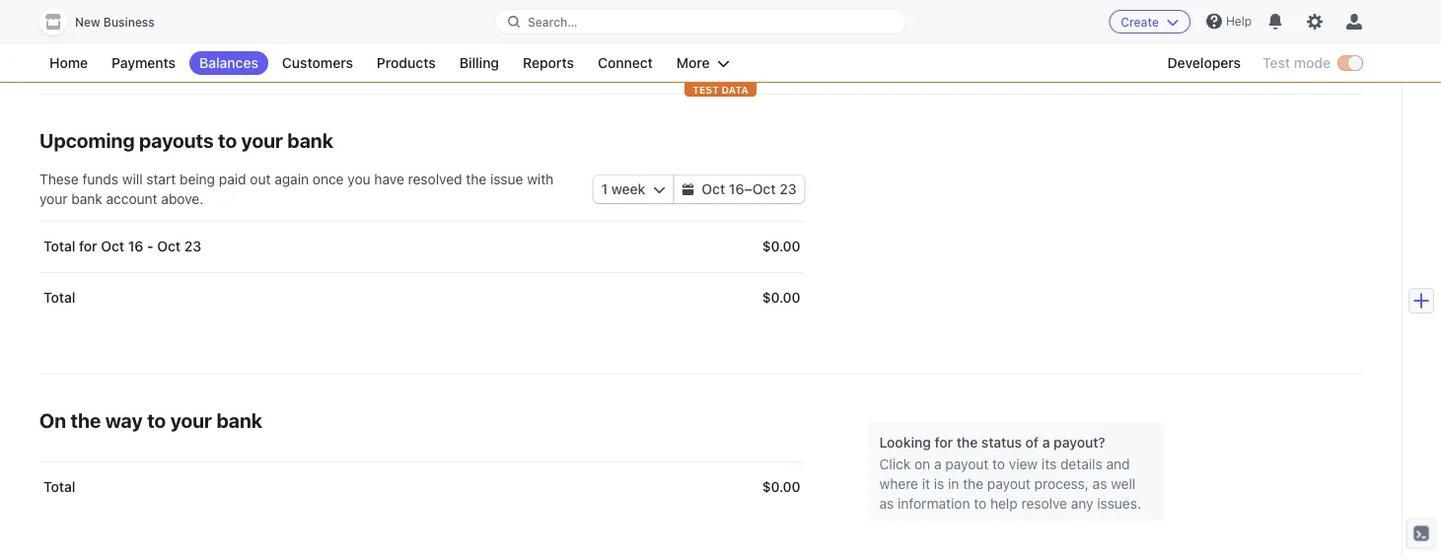 Task type: vqa. For each thing, say whether or not it's contained in the screenshot.
Notifications icon
no



Task type: locate. For each thing, give the bounding box(es) containing it.
0 horizontal spatial a
[[934, 456, 942, 472]]

2 row from the top
[[39, 221, 805, 272]]

total down the total for oct 16 - oct 23
[[43, 290, 75, 306]]

1 horizontal spatial 16
[[729, 181, 744, 197]]

0 vertical spatial 23
[[780, 181, 797, 197]]

data
[[722, 84, 749, 95]]

again
[[275, 171, 309, 187]]

0 horizontal spatial bank
[[71, 191, 102, 207]]

status
[[982, 434, 1022, 450]]

it
[[922, 476, 931, 492]]

is
[[934, 476, 945, 492]]

total
[[43, 9, 75, 26], [43, 238, 75, 255], [43, 290, 75, 306], [43, 479, 75, 495]]

3 $0.00 from the top
[[763, 290, 801, 306]]

on the way to your bank
[[39, 409, 262, 432]]

row
[[39, 0, 805, 43], [39, 221, 805, 272], [39, 272, 805, 324], [39, 462, 805, 513]]

week
[[612, 181, 646, 197]]

2 horizontal spatial your
[[241, 128, 283, 151]]

as down where
[[880, 495, 894, 512]]

for inside looking for the status of a payout? click on a payout to view its details and where it is in the payout process, as well as information to help resolve any issues.
[[935, 434, 953, 450]]

payout?
[[1054, 434, 1106, 450]]

0 horizontal spatial as
[[880, 495, 894, 512]]

looking for the status of a payout? click on a payout to view its details and where it is in the payout process, as well as information to help resolve any issues.
[[880, 434, 1142, 512]]

1 week
[[601, 181, 646, 197]]

test mode
[[1263, 55, 1331, 71]]

payout up 'in'
[[946, 456, 989, 472]]

1 total from the top
[[43, 9, 75, 26]]

1 vertical spatial for
[[935, 434, 953, 450]]

1 $0.00 from the top
[[763, 9, 801, 26]]

for for total
[[79, 238, 97, 255]]

more button
[[667, 51, 740, 75]]

for left -
[[79, 238, 97, 255]]

information
[[898, 495, 970, 512]]

0 vertical spatial a
[[1043, 434, 1050, 450]]

a right of
[[1043, 434, 1050, 450]]

test
[[1263, 55, 1291, 71]]

reports link
[[513, 51, 584, 75]]

the
[[466, 171, 487, 187], [70, 409, 101, 432], [957, 434, 978, 450], [963, 476, 984, 492]]

upcoming
[[39, 128, 135, 151]]

23 right -
[[184, 238, 201, 255]]

resolve
[[1022, 495, 1068, 512]]

the right on on the bottom left
[[70, 409, 101, 432]]

balances
[[199, 55, 258, 71]]

create button
[[1109, 10, 1191, 34]]

total down on on the bottom left
[[43, 479, 75, 495]]

0 vertical spatial bank
[[287, 128, 333, 151]]

the left issue
[[466, 171, 487, 187]]

for right looking
[[935, 434, 953, 450]]

23 right –
[[780, 181, 797, 197]]

16 right svg image
[[729, 181, 744, 197]]

1
[[601, 181, 608, 197]]

0 horizontal spatial 16
[[128, 238, 143, 255]]

you
[[348, 171, 371, 187]]

help button
[[1199, 5, 1260, 37]]

0 horizontal spatial your
[[39, 191, 68, 207]]

2 vertical spatial your
[[170, 409, 212, 432]]

new
[[75, 15, 100, 29]]

above.
[[161, 191, 204, 207]]

1 vertical spatial as
[[880, 495, 894, 512]]

$0.00
[[763, 9, 801, 26], [763, 238, 801, 255], [763, 290, 801, 306], [763, 479, 801, 495]]

your down these
[[39, 191, 68, 207]]

svg image
[[654, 184, 665, 195]]

account
[[106, 191, 157, 207]]

and
[[1107, 456, 1130, 472]]

1 horizontal spatial 23
[[780, 181, 797, 197]]

0 horizontal spatial 23
[[184, 238, 201, 255]]

0 horizontal spatial for
[[79, 238, 97, 255]]

oct 16 – oct 23
[[702, 181, 797, 197]]

your up out
[[241, 128, 283, 151]]

payments
[[112, 55, 176, 71]]

16 left -
[[128, 238, 143, 255]]

a
[[1043, 434, 1050, 450], [934, 456, 942, 472]]

payout
[[946, 456, 989, 472], [988, 476, 1031, 492]]

1 vertical spatial 23
[[184, 238, 201, 255]]

total for oct 16 - oct 23
[[43, 238, 201, 255]]

2 $0.00 from the top
[[763, 238, 801, 255]]

help
[[991, 495, 1018, 512]]

grid containing total for
[[39, 221, 805, 324]]

0 vertical spatial 16
[[729, 181, 744, 197]]

create
[[1121, 15, 1159, 29]]

resolved
[[408, 171, 462, 187]]

start
[[146, 171, 176, 187]]

the left status
[[957, 434, 978, 450]]

payouts
[[139, 128, 214, 151]]

issue
[[490, 171, 523, 187]]

new business
[[75, 15, 155, 29]]

for inside row
[[79, 238, 97, 255]]

grid
[[39, 221, 805, 324]]

as left well
[[1093, 476, 1108, 492]]

looking
[[880, 434, 931, 450]]

0 vertical spatial as
[[1093, 476, 1108, 492]]

developers
[[1168, 55, 1241, 71]]

to left help
[[974, 495, 987, 512]]

to
[[218, 128, 237, 151], [147, 409, 166, 432], [993, 456, 1006, 472], [974, 495, 987, 512]]

1 vertical spatial 16
[[128, 238, 143, 255]]

to up paid
[[218, 128, 237, 151]]

total down these
[[43, 238, 75, 255]]

reports
[[523, 55, 574, 71]]

process,
[[1035, 476, 1089, 492]]

1 row from the top
[[39, 0, 805, 43]]

2 vertical spatial bank
[[217, 409, 262, 432]]

on
[[39, 409, 66, 432]]

bank
[[287, 128, 333, 151], [71, 191, 102, 207], [217, 409, 262, 432]]

these
[[39, 171, 79, 187]]

1 vertical spatial your
[[39, 191, 68, 207]]

total up home
[[43, 9, 75, 26]]

16
[[729, 181, 744, 197], [128, 238, 143, 255]]

your right way
[[170, 409, 212, 432]]

1 horizontal spatial for
[[935, 434, 953, 450]]

as
[[1093, 476, 1108, 492], [880, 495, 894, 512]]

Search… text field
[[496, 9, 906, 34]]

your
[[241, 128, 283, 151], [39, 191, 68, 207], [170, 409, 212, 432]]

for
[[79, 238, 97, 255], [935, 434, 953, 450]]

payout up help
[[988, 476, 1031, 492]]

2 horizontal spatial bank
[[287, 128, 333, 151]]

oct
[[702, 181, 725, 197], [753, 181, 776, 197], [101, 238, 124, 255], [157, 238, 181, 255]]

1 vertical spatial bank
[[71, 191, 102, 207]]

a right the on
[[934, 456, 942, 472]]

to down status
[[993, 456, 1006, 472]]

0 vertical spatial your
[[241, 128, 283, 151]]

23
[[780, 181, 797, 197], [184, 238, 201, 255]]

4 row from the top
[[39, 462, 805, 513]]

issues.
[[1098, 495, 1142, 512]]

0 vertical spatial for
[[79, 238, 97, 255]]

4 $0.00 from the top
[[763, 479, 801, 495]]



Task type: describe. For each thing, give the bounding box(es) containing it.
1 week button
[[594, 176, 673, 203]]

Search… search field
[[496, 9, 906, 34]]

search…
[[528, 15, 578, 29]]

1 horizontal spatial a
[[1043, 434, 1050, 450]]

connect link
[[588, 51, 663, 75]]

1 vertical spatial a
[[934, 456, 942, 472]]

your inside "these funds will start being paid out again once you have resolved the issue with your bank account above."
[[39, 191, 68, 207]]

products link
[[367, 51, 446, 75]]

customers link
[[272, 51, 363, 75]]

mode
[[1294, 55, 1331, 71]]

to right way
[[147, 409, 166, 432]]

4 total from the top
[[43, 479, 75, 495]]

help
[[1226, 14, 1252, 28]]

home link
[[39, 51, 98, 75]]

once
[[313, 171, 344, 187]]

these funds will start being paid out again once you have resolved the issue with your bank account above.
[[39, 171, 554, 207]]

way
[[105, 409, 143, 432]]

1 horizontal spatial as
[[1093, 476, 1108, 492]]

customers
[[282, 55, 353, 71]]

–
[[744, 181, 753, 197]]

test
[[693, 84, 719, 95]]

connect
[[598, 55, 653, 71]]

0 vertical spatial payout
[[946, 456, 989, 472]]

bank inside "these funds will start being paid out again once you have resolved the issue with your bank account above."
[[71, 191, 102, 207]]

-
[[147, 238, 154, 255]]

the inside "these funds will start being paid out again once you have resolved the issue with your bank account above."
[[466, 171, 487, 187]]

2 total from the top
[[43, 238, 75, 255]]

svg image
[[682, 184, 694, 195]]

home
[[49, 55, 88, 71]]

well
[[1111, 476, 1136, 492]]

upcoming payouts to your bank
[[39, 128, 333, 151]]

on
[[915, 456, 931, 472]]

billing link
[[450, 51, 509, 75]]

will
[[122, 171, 143, 187]]

1 horizontal spatial bank
[[217, 409, 262, 432]]

billing
[[460, 55, 499, 71]]

out
[[250, 171, 271, 187]]

in
[[948, 476, 960, 492]]

being
[[180, 171, 215, 187]]

of
[[1026, 434, 1039, 450]]

business
[[103, 15, 155, 29]]

developers link
[[1158, 51, 1251, 75]]

products
[[377, 55, 436, 71]]

view
[[1009, 456, 1038, 472]]

details
[[1061, 456, 1103, 472]]

balances link
[[190, 51, 268, 75]]

its
[[1042, 456, 1057, 472]]

3 row from the top
[[39, 272, 805, 324]]

have
[[374, 171, 404, 187]]

row containing total for
[[39, 221, 805, 272]]

3 total from the top
[[43, 290, 75, 306]]

more
[[677, 55, 710, 71]]

new business button
[[39, 8, 174, 36]]

where
[[880, 476, 919, 492]]

test data
[[693, 84, 749, 95]]

the right 'in'
[[963, 476, 984, 492]]

payments link
[[102, 51, 186, 75]]

funds
[[82, 171, 118, 187]]

for for looking
[[935, 434, 953, 450]]

click
[[880, 456, 911, 472]]

any
[[1071, 495, 1094, 512]]

paid
[[219, 171, 246, 187]]

with
[[527, 171, 554, 187]]

1 vertical spatial payout
[[988, 476, 1031, 492]]

1 horizontal spatial your
[[170, 409, 212, 432]]



